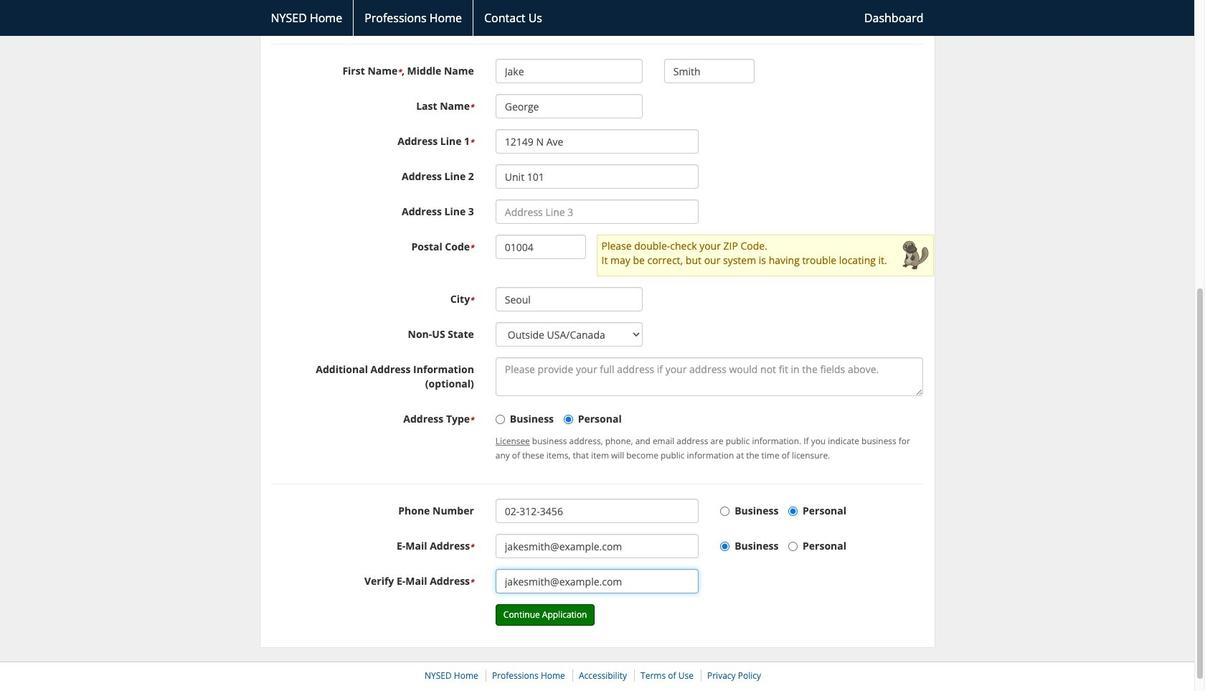 Task type: describe. For each thing, give the bounding box(es) containing it.
First Name text field
[[496, 59, 643, 83]]

Please re-enter your e-mail address. text field
[[496, 569, 699, 594]]

City text field
[[496, 287, 643, 312]]

Enter phone number (optional) text field
[[496, 499, 699, 523]]

Postal Code text field
[[496, 235, 587, 259]]

Last Name text field
[[496, 94, 643, 119]]



Task type: vqa. For each thing, say whether or not it's contained in the screenshot.
Address Line 3 text field
yes



Task type: locate. For each thing, give the bounding box(es) containing it.
Address Line 2 text field
[[496, 164, 699, 189]]

None submit
[[496, 604, 595, 626]]

Email text field
[[496, 534, 699, 558]]

Middle Name text field
[[664, 59, 755, 83]]

None radio
[[789, 507, 798, 516], [721, 542, 730, 551], [789, 507, 798, 516], [721, 542, 730, 551]]

Please provide your full address if your address would not fit in the fields above. text field
[[496, 358, 924, 396]]

Address Line 1 text field
[[496, 129, 699, 154]]

None radio
[[496, 415, 505, 424], [564, 415, 573, 424], [721, 507, 730, 516], [789, 542, 798, 551], [496, 415, 505, 424], [564, 415, 573, 424], [721, 507, 730, 516], [789, 542, 798, 551]]

a picture of a platypus who is sad for failing to lookup your zip / postal code. image
[[902, 239, 930, 272]]

Address Line 3 text field
[[496, 200, 699, 224]]



